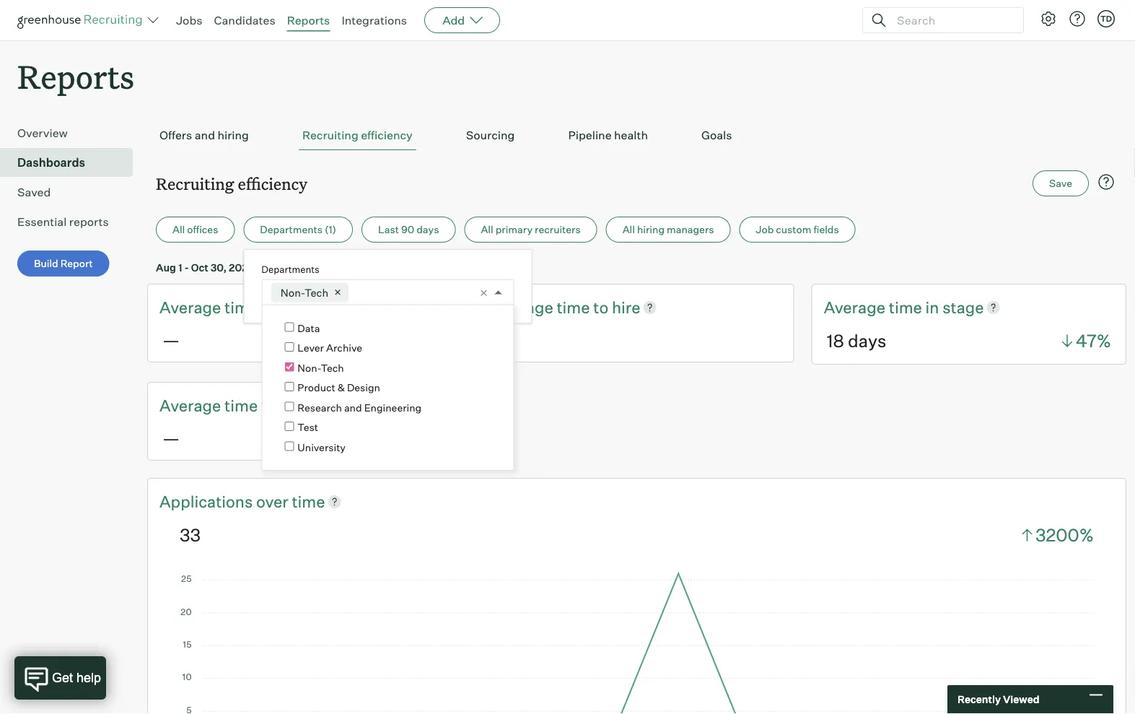 Task type: locate. For each thing, give the bounding box(es) containing it.
reports right candidates
[[287, 13, 330, 27]]

departments (1) button
[[244, 217, 353, 243]]

average link for fill
[[160, 296, 225, 318]]

build report button
[[17, 251, 110, 277]]

0 horizontal spatial all
[[173, 223, 185, 236]]

departments up aug 1 - oct 30, 2023 compared to may 3 - jul 31, 2023
[[260, 223, 323, 236]]

1 vertical spatial days
[[848, 330, 887, 352]]

dashboards
[[17, 155, 85, 170]]

2023 right 31,
[[390, 261, 415, 274]]

offers
[[160, 128, 192, 142]]

2 horizontal spatial all
[[623, 223, 635, 236]]

1 horizontal spatial days
[[848, 330, 887, 352]]

time for fill
[[225, 297, 258, 317]]

time link left research and engineering option
[[225, 394, 261, 416]]

source link
[[280, 394, 330, 416]]

Research and Engineering checkbox
[[285, 402, 294, 411]]

may
[[319, 261, 339, 274]]

average link for stage
[[824, 296, 889, 318]]

non-
[[281, 286, 305, 299], [298, 361, 321, 374]]

average for hire
[[492, 297, 554, 317]]

time link left stage link
[[889, 296, 926, 318]]

0 vertical spatial hiring
[[218, 128, 249, 142]]

and inside 'button'
[[195, 128, 215, 142]]

reports down greenhouse recruiting 'image'
[[17, 55, 134, 97]]

non-tech up product
[[298, 361, 344, 374]]

2 all from the left
[[481, 223, 494, 236]]

hiring right "offers"
[[218, 128, 249, 142]]

1 - from the left
[[184, 261, 189, 274]]

all hiring managers
[[623, 223, 714, 236]]

time left research and engineering option
[[225, 395, 258, 415]]

departments up fill
[[262, 263, 320, 275]]

faq image
[[1098, 173, 1116, 191]]

all for all primary recruiters
[[481, 223, 494, 236]]

all left the primary
[[481, 223, 494, 236]]

hiring inside button
[[638, 223, 665, 236]]

stage
[[943, 297, 985, 317]]

time link left hire link at the top
[[557, 296, 594, 318]]

recently
[[958, 693, 1001, 706]]

all inside button
[[173, 223, 185, 236]]

average for fill
[[160, 297, 221, 317]]

1 vertical spatial recruiting
[[156, 173, 234, 194]]

0 horizontal spatial hiring
[[218, 128, 249, 142]]

product
[[298, 381, 335, 394]]

1 horizontal spatial all
[[481, 223, 494, 236]]

time link right over at the left bottom of page
[[292, 490, 325, 512]]

to left may
[[307, 261, 316, 274]]

1 all from the left
[[173, 223, 185, 236]]

to link for hire
[[594, 296, 612, 318]]

0 horizontal spatial -
[[184, 261, 189, 274]]

0 vertical spatial days
[[417, 223, 439, 236]]

all for all hiring managers
[[623, 223, 635, 236]]

-
[[184, 261, 189, 274], [350, 261, 355, 274]]

candidates
[[214, 13, 276, 27]]

sourcing
[[466, 128, 515, 142]]

recruiting
[[302, 128, 359, 142], [156, 173, 234, 194]]

days right the 90
[[417, 223, 439, 236]]

saved link
[[17, 184, 127, 201]]

0 horizontal spatial days
[[417, 223, 439, 236]]

tech down may
[[305, 286, 329, 299]]

all left managers
[[623, 223, 635, 236]]

report
[[60, 257, 93, 270]]

1 vertical spatial efficiency
[[238, 173, 308, 194]]

1 horizontal spatial and
[[344, 401, 362, 414]]

0 horizontal spatial recruiting
[[156, 173, 234, 194]]

0 horizontal spatial reports
[[17, 55, 134, 97]]

- right 3
[[350, 261, 355, 274]]

non-tech down aug 1 - oct 30, 2023 compared to may 3 - jul 31, 2023
[[281, 286, 329, 299]]

1 vertical spatial reports
[[17, 55, 134, 97]]

test
[[298, 421, 318, 434]]

tab list
[[156, 121, 1118, 150]]

time left in in the right of the page
[[889, 297, 923, 317]]

0 vertical spatial recruiting
[[302, 128, 359, 142]]

greenhouse recruiting image
[[17, 12, 147, 29]]

Non-Tech checkbox
[[285, 362, 294, 371]]

departments
[[260, 223, 323, 236], [262, 263, 320, 275]]

and
[[195, 128, 215, 142], [344, 401, 362, 414]]

essential reports
[[17, 215, 109, 229]]

time left hire
[[557, 297, 590, 317]]

2023
[[229, 261, 254, 274], [390, 261, 415, 274]]

1 vertical spatial departments
[[262, 263, 320, 275]]

average time to for fill
[[160, 297, 280, 317]]

all left offices
[[173, 223, 185, 236]]

days inside last 90 days button
[[417, 223, 439, 236]]

non- down aug 1 - oct 30, 2023 compared to may 3 - jul 31, 2023
[[281, 286, 305, 299]]

in link
[[926, 296, 943, 318]]

aug
[[156, 261, 176, 274]]

0 vertical spatial recruiting efficiency
[[302, 128, 413, 142]]

time link left fill link
[[225, 296, 261, 318]]

0 vertical spatial efficiency
[[361, 128, 413, 142]]

1 — from the top
[[162, 329, 180, 351]]

2 2023 from the left
[[390, 261, 415, 274]]

1 2023 from the left
[[229, 261, 254, 274]]

time right over at the left bottom of page
[[292, 491, 325, 511]]

average for source
[[160, 395, 221, 415]]

2 — from the top
[[162, 427, 180, 449]]

all
[[173, 223, 185, 236], [481, 223, 494, 236], [623, 223, 635, 236]]

job
[[756, 223, 774, 236]]

last
[[378, 223, 399, 236]]

18 days
[[827, 330, 887, 352]]

average
[[160, 297, 221, 317], [492, 297, 554, 317], [824, 297, 886, 317], [160, 395, 221, 415]]

recruiters
[[535, 223, 581, 236]]

to left fill
[[261, 297, 276, 317]]

average for stage
[[824, 297, 886, 317]]

1 vertical spatial recruiting efficiency
[[156, 173, 308, 194]]

tech
[[305, 286, 329, 299], [321, 361, 344, 374]]

1 horizontal spatial efficiency
[[361, 128, 413, 142]]

time link
[[225, 296, 261, 318], [557, 296, 594, 318], [889, 296, 926, 318], [225, 394, 261, 416], [292, 490, 325, 512]]

1 vertical spatial and
[[344, 401, 362, 414]]

1 vertical spatial non-
[[298, 361, 321, 374]]

time for stage
[[889, 297, 923, 317]]

lever archive
[[298, 342, 362, 354]]

add button
[[425, 7, 501, 33]]

time link for hire
[[557, 296, 594, 318]]

- right 1
[[184, 261, 189, 274]]

all primary recruiters
[[481, 223, 581, 236]]

to left research and engineering option
[[261, 395, 276, 415]]

build
[[34, 257, 58, 270]]

— for source
[[162, 427, 180, 449]]

tech down the lever archive
[[321, 361, 344, 374]]

1 horizontal spatial recruiting
[[302, 128, 359, 142]]

recruiting inside button
[[302, 128, 359, 142]]

average time to
[[160, 297, 280, 317], [492, 297, 612, 317], [160, 395, 280, 415]]

days right 18
[[848, 330, 887, 352]]

fields
[[814, 223, 840, 236]]

and down design
[[344, 401, 362, 414]]

td button
[[1095, 7, 1118, 30]]

—
[[162, 329, 180, 351], [162, 427, 180, 449]]

and for research
[[344, 401, 362, 414]]

over link
[[256, 490, 292, 512]]

0 horizontal spatial and
[[195, 128, 215, 142]]

Product & Design checkbox
[[285, 382, 294, 391]]

1 horizontal spatial 2023
[[390, 261, 415, 274]]

configure image
[[1040, 10, 1058, 27]]

time down 30,
[[225, 297, 258, 317]]

job custom fields
[[756, 223, 840, 236]]

archive
[[326, 342, 362, 354]]

1 vertical spatial hiring
[[638, 223, 665, 236]]

non- down lever at top left
[[298, 361, 321, 374]]

0 vertical spatial —
[[162, 329, 180, 351]]

average link
[[160, 296, 225, 318], [492, 296, 557, 318], [824, 296, 889, 318], [160, 394, 225, 416]]

research and engineering
[[298, 401, 422, 414]]

&
[[338, 381, 345, 394]]

1 vertical spatial —
[[162, 427, 180, 449]]

0 vertical spatial departments
[[260, 223, 323, 236]]

0 vertical spatial and
[[195, 128, 215, 142]]

18
[[827, 330, 845, 352]]

departments (1)
[[260, 223, 337, 236]]

all hiring managers button
[[606, 217, 731, 243]]

hiring left managers
[[638, 223, 665, 236]]

1 horizontal spatial -
[[350, 261, 355, 274]]

1 horizontal spatial reports
[[287, 13, 330, 27]]

0 vertical spatial tech
[[305, 286, 329, 299]]

data
[[298, 322, 320, 334]]

jobs link
[[176, 13, 203, 27]]

2023 right 30,
[[229, 261, 254, 274]]

departments inside departments (1) button
[[260, 223, 323, 236]]

1 horizontal spatial hiring
[[638, 223, 665, 236]]

0 horizontal spatial 2023
[[229, 261, 254, 274]]

days
[[417, 223, 439, 236], [848, 330, 887, 352]]

and right "offers"
[[195, 128, 215, 142]]

3 all from the left
[[623, 223, 635, 236]]

to left hire
[[594, 297, 609, 317]]

managers
[[667, 223, 714, 236]]

to for fill
[[261, 297, 276, 317]]

efficiency
[[361, 128, 413, 142], [238, 173, 308, 194]]

source
[[280, 395, 330, 415]]



Task type: vqa. For each thing, say whether or not it's contained in the screenshot.
to Link for source
yes



Task type: describe. For each thing, give the bounding box(es) containing it.
0 vertical spatial non-
[[281, 286, 305, 299]]

time for source
[[225, 395, 258, 415]]

over
[[256, 491, 289, 511]]

reports link
[[287, 13, 330, 27]]

stage link
[[943, 296, 985, 318]]

Data checkbox
[[285, 322, 294, 332]]

last 90 days button
[[362, 217, 456, 243]]

2 - from the left
[[350, 261, 355, 274]]

saved
[[17, 185, 51, 199]]

(1)
[[325, 223, 337, 236]]

lever
[[298, 342, 324, 354]]

hire
[[612, 297, 641, 317]]

sourcing button
[[463, 121, 519, 150]]

fill link
[[280, 296, 297, 318]]

average link for hire
[[492, 296, 557, 318]]

td
[[1101, 14, 1113, 23]]

offers and hiring
[[160, 128, 249, 142]]

31,
[[374, 261, 388, 274]]

pipeline health button
[[565, 121, 652, 150]]

University checkbox
[[285, 442, 294, 451]]

essential reports link
[[17, 213, 127, 230]]

0 vertical spatial reports
[[287, 13, 330, 27]]

engineering
[[364, 401, 422, 414]]

time link for fill
[[225, 296, 261, 318]]

goals button
[[698, 121, 736, 150]]

1
[[178, 261, 182, 274]]

university
[[298, 441, 346, 453]]

reports
[[69, 215, 109, 229]]

primary
[[496, 223, 533, 236]]

add
[[443, 13, 465, 27]]

product & design
[[298, 381, 380, 394]]

all primary recruiters button
[[465, 217, 598, 243]]

time for hire
[[557, 297, 590, 317]]

time link for source
[[225, 394, 261, 416]]

and for offers
[[195, 128, 215, 142]]

average link for source
[[160, 394, 225, 416]]

all offices button
[[156, 217, 235, 243]]

to for source
[[261, 395, 276, 415]]

33
[[180, 524, 201, 546]]

overview link
[[17, 124, 127, 142]]

applications link
[[160, 490, 256, 512]]

job custom fields button
[[740, 217, 856, 243]]

Search text field
[[894, 10, 1011, 31]]

integrations link
[[342, 13, 407, 27]]

Test checkbox
[[285, 422, 294, 431]]

save button
[[1033, 171, 1090, 197]]

pipeline health
[[569, 128, 648, 142]]

viewed
[[1004, 693, 1040, 706]]

recruiting efficiency inside button
[[302, 128, 413, 142]]

custom
[[776, 223, 812, 236]]

— for fill
[[162, 329, 180, 351]]

goals
[[702, 128, 732, 142]]

xychart image
[[180, 569, 1095, 714]]

0 vertical spatial non-tech
[[281, 286, 329, 299]]

td button
[[1098, 10, 1116, 27]]

average time in
[[824, 297, 943, 317]]

overview
[[17, 126, 68, 140]]

Lever Archive checkbox
[[285, 342, 294, 352]]

jobs
[[176, 13, 203, 27]]

integrations
[[342, 13, 407, 27]]

design
[[347, 381, 380, 394]]

time link for stage
[[889, 296, 926, 318]]

all offices
[[173, 223, 218, 236]]

offers and hiring button
[[156, 121, 253, 150]]

1 vertical spatial non-tech
[[298, 361, 344, 374]]

to for hire
[[594, 297, 609, 317]]

3200%
[[1036, 524, 1095, 546]]

recently viewed
[[958, 693, 1040, 706]]

departments for departments
[[262, 263, 320, 275]]

last 90 days
[[378, 223, 439, 236]]

aug 1 - oct 30, 2023 compared to may 3 - jul 31, 2023
[[156, 261, 415, 274]]

research
[[298, 401, 342, 414]]

1 vertical spatial tech
[[321, 361, 344, 374]]

47%
[[1077, 330, 1112, 352]]

hire link
[[612, 296, 641, 318]]

departments for departments (1)
[[260, 223, 323, 236]]

health
[[614, 128, 648, 142]]

recruiting efficiency button
[[299, 121, 416, 150]]

build report
[[34, 257, 93, 270]]

3
[[342, 261, 348, 274]]

tab list containing offers and hiring
[[156, 121, 1118, 150]]

90
[[401, 223, 415, 236]]

applications over
[[160, 491, 292, 511]]

pipeline
[[569, 128, 612, 142]]

average time to for source
[[160, 395, 280, 415]]

0 horizontal spatial efficiency
[[238, 173, 308, 194]]

to link for source
[[261, 394, 280, 416]]

average time to for hire
[[492, 297, 612, 317]]

applications
[[160, 491, 253, 511]]

in
[[926, 297, 940, 317]]

essential
[[17, 215, 67, 229]]

30,
[[211, 261, 227, 274]]

all for all offices
[[173, 223, 185, 236]]

compared
[[257, 261, 305, 274]]

to link for fill
[[261, 296, 280, 318]]

dashboards link
[[17, 154, 127, 171]]

offices
[[187, 223, 218, 236]]

save
[[1050, 177, 1073, 190]]

hiring inside 'button'
[[218, 128, 249, 142]]

jul
[[357, 261, 372, 274]]

efficiency inside button
[[361, 128, 413, 142]]



